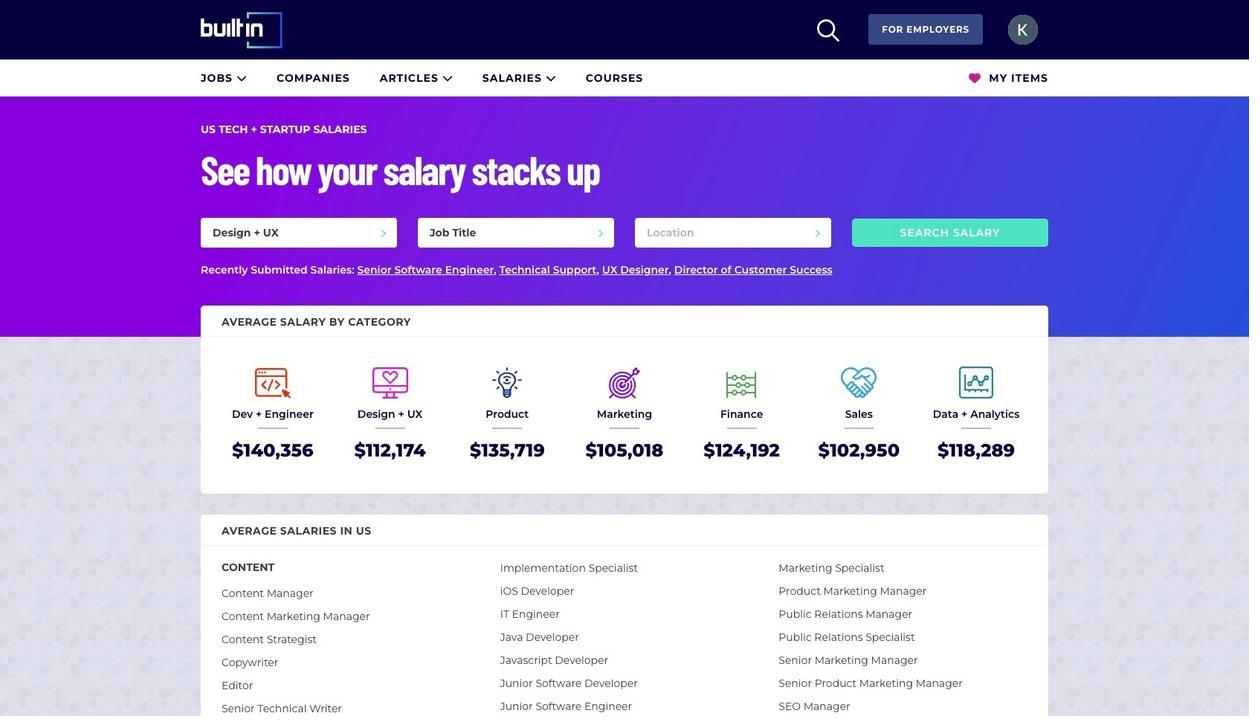 Task type: locate. For each thing, give the bounding box(es) containing it.
built in national image
[[201, 12, 304, 48]]

icon image
[[818, 19, 840, 42], [970, 72, 981, 84], [237, 73, 247, 83], [442, 73, 453, 83], [546, 73, 556, 83]]



